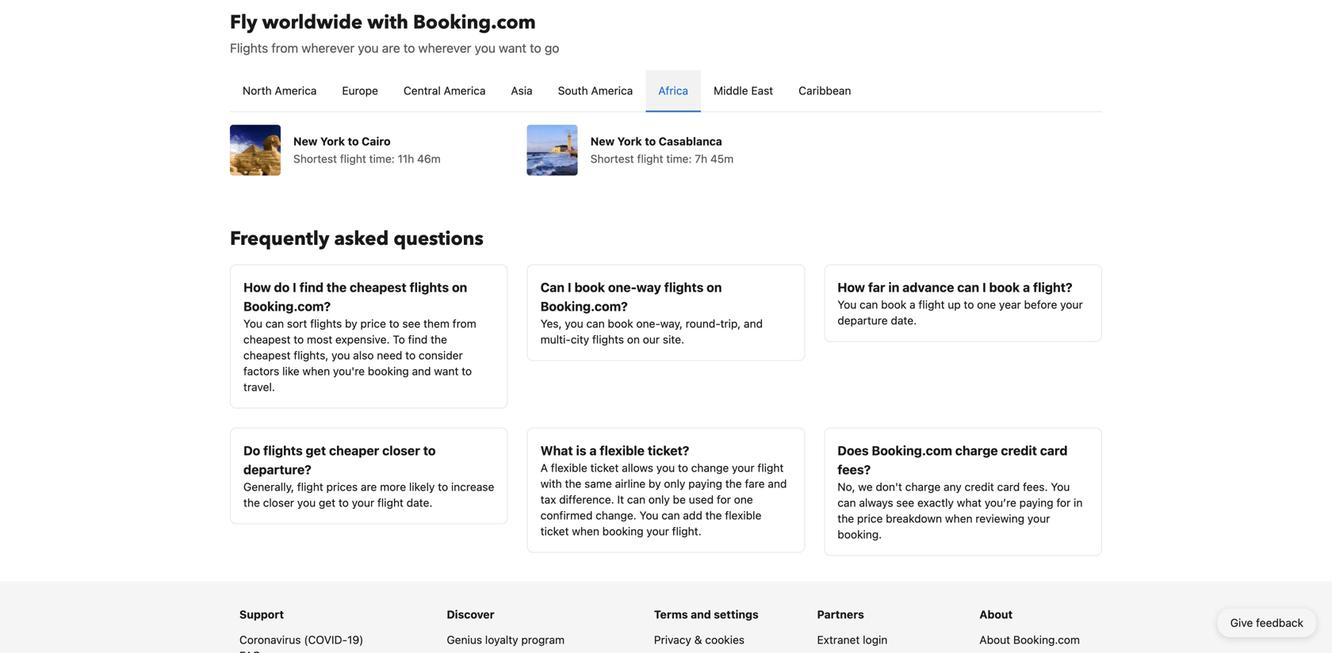 Task type: locate. For each thing, give the bounding box(es) containing it.
about booking.com
[[980, 634, 1080, 647]]

and inside can i book one-way flights on booking.com? yes, you can book one-way, round-trip, and multi-city flights on our site.
[[744, 317, 763, 330]]

flights inside do flights get cheaper closer to departure? generally, flight prices are more likely to increase the closer you get to your flight date.
[[263, 443, 303, 458]]

program
[[521, 634, 565, 647]]

to left cairo
[[348, 135, 359, 148]]

closer
[[382, 443, 420, 458], [263, 497, 294, 510]]

booking down need
[[368, 365, 409, 378]]

flight inside what is a flexible ticket? a flexible ticket allows you to change your flight with the same airline by only paying the fare and tax difference. it can only be used for one confirmed change. you can add the flexible ticket when booking your flight.
[[758, 462, 784, 475]]

1 about from the top
[[980, 608, 1013, 621]]

with inside fly worldwide with booking.com flights from wherever you are to wherever you want to go
[[367, 10, 408, 36]]

0 horizontal spatial from
[[272, 40, 298, 56]]

do flights get cheaper closer to departure? generally, flight prices are more likely to increase the closer you get to your flight date.
[[244, 443, 494, 510]]

the inside do flights get cheaper closer to departure? generally, flight prices are more likely to increase the closer you get to your flight date.
[[244, 497, 260, 510]]

tab list containing north america
[[230, 70, 1103, 113]]

america
[[275, 84, 317, 97], [444, 84, 486, 97], [591, 84, 633, 97]]

travel.
[[244, 381, 275, 394]]

see up to
[[402, 317, 421, 330]]

by inside what is a flexible ticket? a flexible ticket allows you to change your flight with the same airline by only paying the fare and tax difference. it can only be used for one confirmed change. you can add the flexible ticket when booking your flight.
[[649, 478, 661, 491]]

2 vertical spatial a
[[590, 443, 597, 458]]

0 vertical spatial paying
[[689, 478, 723, 491]]

can left sort
[[266, 317, 284, 330]]

ticket up same
[[591, 462, 619, 475]]

when down flights,
[[303, 365, 330, 378]]

book left way,
[[608, 317, 633, 330]]

give
[[1231, 617, 1253, 630]]

your left the flight.
[[647, 525, 669, 538]]

ticket down "confirmed"
[[541, 525, 569, 538]]

you inside how far in advance can i book a flight? you can book a flight up to one year before your departure date.
[[838, 298, 857, 311]]

new inside the new york to cairo shortest flight time: 11h 46m
[[293, 135, 318, 148]]

1 america from the left
[[275, 84, 317, 97]]

1 vertical spatial cheapest
[[244, 333, 291, 346]]

2 booking.com? from the left
[[541, 299, 628, 314]]

shortest
[[293, 152, 337, 165], [591, 152, 634, 165]]

0 vertical spatial only
[[664, 478, 686, 491]]

can up city at the left bottom of page
[[587, 317, 605, 330]]

paying
[[689, 478, 723, 491], [1020, 497, 1054, 510]]

the up booking.
[[838, 512, 854, 525]]

charge
[[956, 443, 998, 458], [906, 481, 941, 494]]

0 horizontal spatial card
[[998, 481, 1020, 494]]

one down fare
[[734, 493, 753, 506]]

46m
[[417, 152, 441, 165]]

and down consider
[[412, 365, 431, 378]]

price
[[360, 317, 386, 330], [857, 512, 883, 525]]

how for how do i find the cheapest flights on booking.com?
[[244, 280, 271, 295]]

1 horizontal spatial by
[[649, 478, 661, 491]]

expensive.
[[336, 333, 390, 346]]

time:
[[369, 152, 395, 165], [667, 152, 692, 165]]

0 horizontal spatial a
[[590, 443, 597, 458]]

1 time: from the left
[[369, 152, 395, 165]]

booking inside how do i find the cheapest flights on booking.com? you can sort flights by price to see them from cheapest to most expensive. to find the cheapest flights, you also need to consider factors like when you're booking and want to travel.
[[368, 365, 409, 378]]

0 vertical spatial card
[[1040, 443, 1068, 458]]

want
[[499, 40, 527, 56], [434, 365, 459, 378]]

breakdown
[[886, 512, 942, 525]]

time: for 11h
[[369, 152, 395, 165]]

america right south
[[591, 84, 633, 97]]

card
[[1040, 443, 1068, 458], [998, 481, 1020, 494]]

book up year at the right top of page
[[990, 280, 1020, 295]]

what
[[541, 443, 573, 458]]

1 horizontal spatial booking
[[603, 525, 644, 538]]

0 horizontal spatial with
[[367, 10, 408, 36]]

2 horizontal spatial i
[[983, 280, 987, 295]]

the down generally,
[[244, 497, 260, 510]]

1 vertical spatial closer
[[263, 497, 294, 510]]

i
[[293, 280, 297, 295], [568, 280, 572, 295], [983, 280, 987, 295]]

date. inside do flights get cheaper closer to departure? generally, flight prices are more likely to increase the closer you get to your flight date.
[[407, 497, 433, 510]]

1 vertical spatial with
[[541, 478, 562, 491]]

to down ticket?
[[678, 462, 688, 475]]

one left year at the right top of page
[[977, 298, 996, 311]]

on up 'round-'
[[707, 280, 722, 295]]

0 vertical spatial booking
[[368, 365, 409, 378]]

about booking.com link
[[980, 634, 1080, 647]]

north america
[[243, 84, 317, 97]]

0 horizontal spatial for
[[717, 493, 731, 506]]

can down no,
[[838, 497, 856, 510]]

0 horizontal spatial new
[[293, 135, 318, 148]]

booking.com? up city at the left bottom of page
[[541, 299, 628, 314]]

coronavirus
[[240, 634, 301, 647]]

0 vertical spatial find
[[300, 280, 324, 295]]

1 horizontal spatial booking.com?
[[541, 299, 628, 314]]

booking.com inside fly worldwide with booking.com flights from wherever you are to wherever you want to go
[[413, 10, 536, 36]]

1 vertical spatial one-
[[636, 317, 661, 330]]

middle east
[[714, 84, 774, 97]]

you up you're
[[332, 349, 350, 362]]

generally,
[[244, 481, 294, 494]]

0 vertical spatial flexible
[[600, 443, 645, 458]]

shortest inside the new york to cairo shortest flight time: 11h 46m
[[293, 152, 337, 165]]

a down advance
[[910, 298, 916, 311]]

how left do
[[244, 280, 271, 295]]

date. right departure
[[891, 314, 917, 327]]

1 horizontal spatial want
[[499, 40, 527, 56]]

for inside what is a flexible ticket? a flexible ticket allows you to change your flight with the same airline by only paying the fare and tax difference. it can only be used for one confirmed change. you can add the flexible ticket when booking your flight.
[[717, 493, 731, 506]]

the inside does booking.com charge credit card fees? no, we don't charge any credit card fees. you can always see exactly what you're paying for in the price breakdown when reviewing your booking.
[[838, 512, 854, 525]]

in right you're
[[1074, 497, 1083, 510]]

0 vertical spatial about
[[980, 608, 1013, 621]]

i right the 'can'
[[568, 280, 572, 295]]

flexible
[[600, 443, 645, 458], [551, 462, 588, 475], [725, 509, 762, 522]]

booking.com inside does booking.com charge credit card fees? no, we don't charge any credit card fees. you can always see exactly what you're paying for in the price breakdown when reviewing your booking.
[[872, 443, 953, 458]]

add
[[683, 509, 703, 522]]

for inside does booking.com charge credit card fees? no, we don't charge any credit card fees. you can always see exactly what you're paying for in the price breakdown when reviewing your booking.
[[1057, 497, 1071, 510]]

also
[[353, 349, 374, 362]]

0 horizontal spatial flexible
[[551, 462, 588, 475]]

your down prices
[[352, 497, 375, 510]]

1 horizontal spatial ticket
[[591, 462, 619, 475]]

frequently asked questions
[[230, 226, 484, 252]]

no,
[[838, 481, 856, 494]]

on left the our
[[627, 333, 640, 346]]

1 horizontal spatial with
[[541, 478, 562, 491]]

when inside does booking.com charge credit card fees? no, we don't charge any credit card fees. you can always see exactly what you're paying for in the price breakdown when reviewing your booking.
[[945, 512, 973, 525]]

1 horizontal spatial shortest
[[591, 152, 634, 165]]

credit up the what
[[965, 481, 995, 494]]

can right it
[[627, 493, 646, 506]]

booking.com for does
[[872, 443, 953, 458]]

to inside how far in advance can i book a flight? you can book a flight up to one year before your departure date.
[[964, 298, 974, 311]]

0 horizontal spatial date.
[[407, 497, 433, 510]]

with up the tax in the left bottom of the page
[[541, 478, 562, 491]]

1 horizontal spatial when
[[572, 525, 600, 538]]

2 horizontal spatial a
[[1023, 280, 1030, 295]]

0 vertical spatial with
[[367, 10, 408, 36]]

0 horizontal spatial how
[[244, 280, 271, 295]]

to down sort
[[294, 333, 304, 346]]

price down always on the right bottom of the page
[[857, 512, 883, 525]]

america right central
[[444, 84, 486, 97]]

1 vertical spatial booking.com
[[872, 443, 953, 458]]

1 new from the left
[[293, 135, 318, 148]]

york inside the new york to cairo shortest flight time: 11h 46m
[[320, 135, 345, 148]]

flight
[[340, 152, 366, 165], [637, 152, 664, 165], [919, 298, 945, 311], [758, 462, 784, 475], [297, 481, 323, 494], [378, 497, 404, 510]]

booking.com? down do
[[244, 299, 331, 314]]

price inside does booking.com charge credit card fees? no, we don't charge any credit card fees. you can always see exactly what you're paying for in the price breakdown when reviewing your booking.
[[857, 512, 883, 525]]

2 horizontal spatial booking.com
[[1014, 634, 1080, 647]]

central america button
[[391, 70, 499, 111]]

1 vertical spatial by
[[649, 478, 661, 491]]

by up expensive.
[[345, 317, 357, 330]]

1 horizontal spatial price
[[857, 512, 883, 525]]

0 horizontal spatial credit
[[965, 481, 995, 494]]

you
[[358, 40, 379, 56], [475, 40, 496, 56], [565, 317, 584, 330], [332, 349, 350, 362], [657, 462, 675, 475], [297, 497, 316, 510]]

1 vertical spatial card
[[998, 481, 1020, 494]]

paying up used
[[689, 478, 723, 491]]

america right north
[[275, 84, 317, 97]]

the up difference.
[[565, 478, 582, 491]]

to up to
[[389, 317, 399, 330]]

flights right way
[[664, 280, 704, 295]]

1 i from the left
[[293, 280, 297, 295]]

1 horizontal spatial york
[[618, 135, 642, 148]]

3 i from the left
[[983, 280, 987, 295]]

2 time: from the left
[[667, 152, 692, 165]]

1 horizontal spatial how
[[838, 280, 865, 295]]

can inside how do i find the cheapest flights on booking.com? you can sort flights by price to see them from cheapest to most expensive. to find the cheapest flights, you also need to consider factors like when you're booking and want to travel.
[[266, 317, 284, 330]]

1 horizontal spatial flexible
[[600, 443, 645, 458]]

1 horizontal spatial see
[[897, 497, 915, 510]]

for
[[717, 493, 731, 506], [1057, 497, 1071, 510]]

wherever up central america
[[418, 40, 472, 56]]

tax
[[541, 493, 556, 506]]

in inside how far in advance can i book a flight? you can book a flight up to one year before your departure date.
[[889, 280, 900, 295]]

2 york from the left
[[618, 135, 642, 148]]

(covid-
[[304, 634, 347, 647]]

and right fare
[[768, 478, 787, 491]]

you
[[838, 298, 857, 311], [244, 317, 263, 330], [1051, 481, 1070, 494], [640, 509, 659, 522]]

it
[[617, 493, 624, 506]]

you left sort
[[244, 317, 263, 330]]

how inside how far in advance can i book a flight? you can book a flight up to one year before your departure date.
[[838, 280, 865, 295]]

get left cheaper on the bottom
[[306, 443, 326, 458]]

closer down generally,
[[263, 497, 294, 510]]

york
[[320, 135, 345, 148], [618, 135, 642, 148]]

up
[[948, 298, 961, 311]]

privacy & cookies
[[654, 634, 745, 647]]

1 vertical spatial only
[[649, 493, 670, 506]]

0 vertical spatial one
[[977, 298, 996, 311]]

1 vertical spatial want
[[434, 365, 459, 378]]

1 vertical spatial are
[[361, 481, 377, 494]]

booking.com? inside how do i find the cheapest flights on booking.com? you can sort flights by price to see them from cheapest to most expensive. to find the cheapest flights, you also need to consider factors like when you're booking and want to travel.
[[244, 299, 331, 314]]

central america
[[404, 84, 486, 97]]

1 how from the left
[[244, 280, 271, 295]]

are
[[382, 40, 400, 56], [361, 481, 377, 494]]

i right advance
[[983, 280, 987, 295]]

2 how from the left
[[838, 280, 865, 295]]

flight up fare
[[758, 462, 784, 475]]

frequently
[[230, 226, 330, 252]]

date. down likely
[[407, 497, 433, 510]]

0 vertical spatial one-
[[608, 280, 637, 295]]

0 vertical spatial price
[[360, 317, 386, 330]]

charge up exactly
[[906, 481, 941, 494]]

2 shortest from the left
[[591, 152, 634, 165]]

1 horizontal spatial america
[[444, 84, 486, 97]]

i inside can i book one-way flights on booking.com? yes, you can book one-way, round-trip, and multi-city flights on our site.
[[568, 280, 572, 295]]

to right the up
[[964, 298, 974, 311]]

york inside new york to casablanca shortest flight time: 7h 45m
[[618, 135, 642, 148]]

1 horizontal spatial new
[[591, 135, 615, 148]]

time: inside the new york to cairo shortest flight time: 11h 46m
[[369, 152, 395, 165]]

africa
[[659, 84, 689, 97]]

sort
[[287, 317, 307, 330]]

new
[[293, 135, 318, 148], [591, 135, 615, 148]]

what
[[957, 497, 982, 510]]

0 horizontal spatial when
[[303, 365, 330, 378]]

to
[[404, 40, 415, 56], [530, 40, 541, 56], [348, 135, 359, 148], [645, 135, 656, 148], [964, 298, 974, 311], [389, 317, 399, 330], [294, 333, 304, 346], [405, 349, 416, 362], [462, 365, 472, 378], [423, 443, 436, 458], [678, 462, 688, 475], [438, 481, 448, 494], [339, 497, 349, 510]]

0 vertical spatial charge
[[956, 443, 998, 458]]

1 york from the left
[[320, 135, 345, 148]]

america inside button
[[591, 84, 633, 97]]

the
[[327, 280, 347, 295], [431, 333, 447, 346], [565, 478, 582, 491], [726, 478, 742, 491], [244, 497, 260, 510], [706, 509, 722, 522], [838, 512, 854, 525]]

2 horizontal spatial america
[[591, 84, 633, 97]]

0 vertical spatial by
[[345, 317, 357, 330]]

prices
[[326, 481, 358, 494]]

site.
[[663, 333, 685, 346]]

2 about from the top
[[980, 634, 1011, 647]]

1 horizontal spatial i
[[568, 280, 572, 295]]

0 vertical spatial in
[[889, 280, 900, 295]]

1 vertical spatial ticket
[[541, 525, 569, 538]]

0 horizontal spatial see
[[402, 317, 421, 330]]

flight down cairo
[[340, 152, 366, 165]]

date.
[[891, 314, 917, 327], [407, 497, 433, 510]]

america inside button
[[275, 84, 317, 97]]

you up city at the left bottom of page
[[565, 317, 584, 330]]

york for cairo
[[320, 135, 345, 148]]

you inside what is a flexible ticket? a flexible ticket allows you to change your flight with the same airline by only paying the fare and tax difference. it can only be used for one confirmed change. you can add the flexible ticket when booking your flight.
[[640, 509, 659, 522]]

when inside how do i find the cheapest flights on booking.com? you can sort flights by price to see them from cheapest to most expensive. to find the cheapest flights, you also need to consider factors like when you're booking and want to travel.
[[303, 365, 330, 378]]

for right you're
[[1057, 497, 1071, 510]]

can inside does booking.com charge credit card fees? no, we don't charge any credit card fees. you can always see exactly what you're paying for in the price breakdown when reviewing your booking.
[[838, 497, 856, 510]]

1 horizontal spatial wherever
[[418, 40, 472, 56]]

how inside how do i find the cheapest flights on booking.com? you can sort flights by price to see them from cheapest to most expensive. to find the cheapest flights, you also need to consider factors like when you're booking and want to travel.
[[244, 280, 271, 295]]

0 vertical spatial date.
[[891, 314, 917, 327]]

to right need
[[405, 349, 416, 362]]

1 horizontal spatial for
[[1057, 497, 1071, 510]]

change
[[691, 462, 729, 475]]

paying down fees.
[[1020, 497, 1054, 510]]

our
[[643, 333, 660, 346]]

1 horizontal spatial paying
[[1020, 497, 1054, 510]]

1 booking.com? from the left
[[244, 299, 331, 314]]

0 horizontal spatial york
[[320, 135, 345, 148]]

0 horizontal spatial paying
[[689, 478, 723, 491]]

your down fees.
[[1028, 512, 1050, 525]]

you down ticket?
[[657, 462, 675, 475]]

flexible up allows
[[600, 443, 645, 458]]

2 new from the left
[[591, 135, 615, 148]]

1 vertical spatial flexible
[[551, 462, 588, 475]]

shortest inside new york to casablanca shortest flight time: 7h 45m
[[591, 152, 634, 165]]

before
[[1024, 298, 1058, 311]]

credit up fees.
[[1001, 443, 1037, 458]]

from inside how do i find the cheapest flights on booking.com? you can sort flights by price to see them from cheapest to most expensive. to find the cheapest flights, you also need to consider factors like when you're booking and want to travel.
[[453, 317, 477, 330]]

0 horizontal spatial i
[[293, 280, 297, 295]]

how
[[244, 280, 271, 295], [838, 280, 865, 295]]

new inside new york to casablanca shortest flight time: 7h 45m
[[591, 135, 615, 148]]

and up privacy & cookies
[[691, 608, 711, 621]]

1 vertical spatial in
[[1074, 497, 1083, 510]]

0 vertical spatial from
[[272, 40, 298, 56]]

to inside what is a flexible ticket? a flexible ticket allows you to change your flight with the same airline by only paying the fare and tax difference. it can only be used for one confirmed change. you can add the flexible ticket when booking your flight.
[[678, 462, 688, 475]]

flight down more
[[378, 497, 404, 510]]

time: inside new york to casablanca shortest flight time: 7h 45m
[[667, 152, 692, 165]]

time: down casablanca
[[667, 152, 692, 165]]

you inside can i book one-way flights on booking.com? yes, you can book one-way, round-trip, and multi-city flights on our site.
[[565, 317, 584, 330]]

see up breakdown
[[897, 497, 915, 510]]

2 horizontal spatial on
[[707, 280, 722, 295]]

time: down cairo
[[369, 152, 395, 165]]

privacy & cookies link
[[654, 634, 745, 647]]

0 vertical spatial are
[[382, 40, 400, 56]]

card up you're
[[998, 481, 1020, 494]]

2 i from the left
[[568, 280, 572, 295]]

genius
[[447, 634, 482, 647]]

your down flight?
[[1061, 298, 1083, 311]]

3 america from the left
[[591, 84, 633, 97]]

terms and settings
[[654, 608, 759, 621]]

book
[[575, 280, 605, 295], [990, 280, 1020, 295], [881, 298, 907, 311], [608, 317, 633, 330]]

like
[[282, 365, 300, 378]]

about for about booking.com
[[980, 634, 1011, 647]]

1 horizontal spatial are
[[382, 40, 400, 56]]

0 horizontal spatial shortest
[[293, 152, 337, 165]]

0 horizontal spatial want
[[434, 365, 459, 378]]

them
[[424, 317, 450, 330]]

closer up more
[[382, 443, 420, 458]]

and
[[744, 317, 763, 330], [412, 365, 431, 378], [768, 478, 787, 491], [691, 608, 711, 621]]

1 vertical spatial booking
[[603, 525, 644, 538]]

only up be
[[664, 478, 686, 491]]

cheaper
[[329, 443, 379, 458]]

tab list
[[230, 70, 1103, 113]]

when down the what
[[945, 512, 973, 525]]

consider
[[419, 349, 463, 362]]

0 horizontal spatial by
[[345, 317, 357, 330]]

1 horizontal spatial booking.com
[[872, 443, 953, 458]]

round-
[[686, 317, 721, 330]]

2 america from the left
[[444, 84, 486, 97]]

a
[[541, 462, 548, 475]]

find right do
[[300, 280, 324, 295]]

and right trip,
[[744, 317, 763, 330]]

you down departure?
[[297, 497, 316, 510]]

get
[[306, 443, 326, 458], [319, 497, 336, 510]]

flight down advance
[[919, 298, 945, 311]]

want left go
[[499, 40, 527, 56]]

1 horizontal spatial date.
[[891, 314, 917, 327]]

0 horizontal spatial price
[[360, 317, 386, 330]]

flexible down is
[[551, 462, 588, 475]]

1 vertical spatial paying
[[1020, 497, 1054, 510]]

1 vertical spatial one
[[734, 493, 753, 506]]

1 vertical spatial date.
[[407, 497, 433, 510]]

allows
[[622, 462, 654, 475]]

price up expensive.
[[360, 317, 386, 330]]

0 horizontal spatial booking.com
[[413, 10, 536, 36]]

a inside what is a flexible ticket? a flexible ticket allows you to change your flight with the same airline by only paying the fare and tax difference. it can only be used for one confirmed change. you can add the flexible ticket when booking your flight.
[[590, 443, 597, 458]]

1 horizontal spatial closer
[[382, 443, 420, 458]]

can down be
[[662, 509, 680, 522]]

flights up departure?
[[263, 443, 303, 458]]

can
[[541, 280, 565, 295]]

time: for 7h
[[667, 152, 692, 165]]

flight inside how far in advance can i book a flight? you can book a flight up to one year before your departure date.
[[919, 298, 945, 311]]

1 shortest from the left
[[293, 152, 337, 165]]

1 vertical spatial from
[[453, 317, 477, 330]]

flights
[[230, 40, 268, 56]]

1 horizontal spatial from
[[453, 317, 477, 330]]

0 horizontal spatial in
[[889, 280, 900, 295]]

you right change. at the bottom left of page
[[640, 509, 659, 522]]

i inside how do i find the cheapest flights on booking.com? you can sort flights by price to see them from cheapest to most expensive. to find the cheapest flights, you also need to consider factors like when you're booking and want to travel.
[[293, 280, 297, 295]]

cheapest
[[350, 280, 407, 295], [244, 333, 291, 346], [244, 349, 291, 362]]

1 vertical spatial get
[[319, 497, 336, 510]]

0 horizontal spatial on
[[452, 280, 467, 295]]

the down used
[[706, 509, 722, 522]]

to right likely
[[438, 481, 448, 494]]

0 horizontal spatial america
[[275, 84, 317, 97]]

america for central america
[[444, 84, 486, 97]]

0 vertical spatial want
[[499, 40, 527, 56]]

charge up any
[[956, 443, 998, 458]]

shortest right new york to casablanca image
[[591, 152, 634, 165]]

i right do
[[293, 280, 297, 295]]

america inside button
[[444, 84, 486, 97]]

only left be
[[649, 493, 670, 506]]

flight inside new york to casablanca shortest flight time: 7h 45m
[[637, 152, 664, 165]]

africa button
[[646, 70, 701, 111]]

to down consider
[[462, 365, 472, 378]]

0 vertical spatial see
[[402, 317, 421, 330]]

flight inside the new york to cairo shortest flight time: 11h 46m
[[340, 152, 366, 165]]

find right to
[[408, 333, 428, 346]]

can
[[958, 280, 980, 295], [860, 298, 878, 311], [266, 317, 284, 330], [587, 317, 605, 330], [627, 493, 646, 506], [838, 497, 856, 510], [662, 509, 680, 522]]



Task type: vqa. For each thing, say whether or not it's contained in the screenshot.


Task type: describe. For each thing, give the bounding box(es) containing it.
airline
[[615, 478, 646, 491]]

the down frequently asked questions at the left top of page
[[327, 280, 347, 295]]

worldwide
[[262, 10, 363, 36]]

is
[[576, 443, 587, 458]]

0 horizontal spatial charge
[[906, 481, 941, 494]]

trip,
[[721, 317, 741, 330]]

are inside fly worldwide with booking.com flights from wherever you are to wherever you want to go
[[382, 40, 400, 56]]

questions
[[394, 226, 484, 252]]

way
[[637, 280, 661, 295]]

do
[[274, 280, 290, 295]]

your up fare
[[732, 462, 755, 475]]

middle
[[714, 84, 748, 97]]

booking inside what is a flexible ticket? a flexible ticket allows you to change your flight with the same airline by only paying the fare and tax difference. it can only be used for one confirmed change. you can add the flexible ticket when booking your flight.
[[603, 525, 644, 538]]

discover
[[447, 608, 495, 621]]

1 vertical spatial credit
[[965, 481, 995, 494]]

2 vertical spatial cheapest
[[244, 349, 291, 362]]

any
[[944, 481, 962, 494]]

cookies
[[705, 634, 745, 647]]

your inside does booking.com charge credit card fees? no, we don't charge any credit card fees. you can always see exactly what you're paying for in the price breakdown when reviewing your booking.
[[1028, 512, 1050, 525]]

fly worldwide with booking.com flights from wherever you are to wherever you want to go
[[230, 10, 560, 56]]

way,
[[661, 317, 683, 330]]

america for south america
[[591, 84, 633, 97]]

do
[[244, 443, 260, 458]]

see inside how do i find the cheapest flights on booking.com? you can sort flights by price to see them from cheapest to most expensive. to find the cheapest flights, you also need to consider factors like when you're booking and want to travel.
[[402, 317, 421, 330]]

with inside what is a flexible ticket? a flexible ticket allows you to change your flight with the same airline by only paying the fare and tax difference. it can only be used for one confirmed change. you can add the flexible ticket when booking your flight.
[[541, 478, 562, 491]]

19)
[[347, 634, 364, 647]]

reviewing
[[976, 512, 1025, 525]]

terms
[[654, 608, 688, 621]]

45m
[[711, 152, 734, 165]]

on inside how do i find the cheapest flights on booking.com? you can sort flights by price to see them from cheapest to most expensive. to find the cheapest flights, you also need to consider factors like when you're booking and want to travel.
[[452, 280, 467, 295]]

europe button
[[329, 70, 391, 111]]

does
[[838, 443, 869, 458]]

booking.com? inside can i book one-way flights on booking.com? yes, you can book one-way, round-trip, and multi-city flights on our site.
[[541, 299, 628, 314]]

about for about
[[980, 608, 1013, 621]]

and inside what is a flexible ticket? a flexible ticket allows you to change your flight with the same airline by only paying the fare and tax difference. it can only be used for one confirmed change. you can add the flexible ticket when booking your flight.
[[768, 478, 787, 491]]

york for casablanca
[[618, 135, 642, 148]]

how for how far in advance can i book a flight?
[[838, 280, 865, 295]]

when inside what is a flexible ticket? a flexible ticket allows you to change your flight with the same airline by only paying the fare and tax difference. it can only be used for one confirmed change. you can add the flexible ticket when booking your flight.
[[572, 525, 600, 538]]

your inside how far in advance can i book a flight? you can book a flight up to one year before your departure date.
[[1061, 298, 1083, 311]]

flight.
[[672, 525, 702, 538]]

the up consider
[[431, 333, 447, 346]]

can up the up
[[958, 280, 980, 295]]

can i book one-way flights on booking.com? yes, you can book one-way, round-trip, and multi-city flights on our site.
[[541, 280, 763, 346]]

to
[[393, 333, 405, 346]]

factors
[[244, 365, 279, 378]]

support
[[240, 608, 284, 621]]

flight left prices
[[297, 481, 323, 494]]

to down prices
[[339, 497, 349, 510]]

most
[[307, 333, 333, 346]]

you up europe
[[358, 40, 379, 56]]

2 wherever from the left
[[418, 40, 472, 56]]

your inside do flights get cheaper closer to departure? generally, flight prices are more likely to increase the closer you get to your flight date.
[[352, 497, 375, 510]]

0 vertical spatial credit
[[1001, 443, 1037, 458]]

america for north america
[[275, 84, 317, 97]]

likely
[[409, 481, 435, 494]]

partners
[[817, 608, 864, 621]]

genius loyalty program
[[447, 634, 565, 647]]

book right the 'can'
[[575, 280, 605, 295]]

privacy
[[654, 634, 692, 647]]

booking.
[[838, 528, 882, 541]]

booking.com for about
[[1014, 634, 1080, 647]]

genius loyalty program link
[[447, 634, 565, 647]]

i inside how far in advance can i book a flight? you can book a flight up to one year before your departure date.
[[983, 280, 987, 295]]

2 horizontal spatial flexible
[[725, 509, 762, 522]]

0 vertical spatial get
[[306, 443, 326, 458]]

1 horizontal spatial card
[[1040, 443, 1068, 458]]

and inside how do i find the cheapest flights on booking.com? you can sort flights by price to see them from cheapest to most expensive. to find the cheapest flights, you also need to consider factors like when you're booking and want to travel.
[[412, 365, 431, 378]]

fees?
[[838, 462, 871, 478]]

ticket?
[[648, 443, 690, 458]]

europe
[[342, 84, 378, 97]]

0 horizontal spatial find
[[300, 280, 324, 295]]

paying inside does booking.com charge credit card fees? no, we don't charge any credit card fees. you can always see exactly what you're paying for in the price breakdown when reviewing your booking.
[[1020, 497, 1054, 510]]

new york to casablanca shortest flight time: 7h 45m
[[591, 135, 734, 165]]

you up central america
[[475, 40, 496, 56]]

flights up most
[[310, 317, 342, 330]]

0 horizontal spatial ticket
[[541, 525, 569, 538]]

flights right city at the left bottom of page
[[592, 333, 624, 346]]

are inside do flights get cheaper closer to departure? generally, flight prices are more likely to increase the closer you get to your flight date.
[[361, 481, 377, 494]]

one inside what is a flexible ticket? a flexible ticket allows you to change your flight with the same airline by only paying the fare and tax difference. it can only be used for one confirmed change. you can add the flexible ticket when booking your flight.
[[734, 493, 753, 506]]

casablanca
[[659, 135, 722, 148]]

1 wherever from the left
[[302, 40, 355, 56]]

1 vertical spatial a
[[910, 298, 916, 311]]

shortest for new york to casablanca shortest flight time: 7h 45m
[[591, 152, 634, 165]]

the left fare
[[726, 478, 742, 491]]

asked
[[334, 226, 389, 252]]

you inside does booking.com charge credit card fees? no, we don't charge any credit card fees. you can always see exactly what you're paying for in the price breakdown when reviewing your booking.
[[1051, 481, 1070, 494]]

year
[[999, 298, 1021, 311]]

go
[[545, 40, 560, 56]]

11h
[[398, 152, 414, 165]]

you inside how do i find the cheapest flights on booking.com? you can sort flights by price to see them from cheapest to most expensive. to find the cheapest flights, you also need to consider factors like when you're booking and want to travel.
[[332, 349, 350, 362]]

coronavirus (covid-19) faqs
[[240, 634, 364, 654]]

advance
[[903, 280, 955, 295]]

you inside do flights get cheaper closer to departure? generally, flight prices are more likely to increase the closer you get to your flight date.
[[297, 497, 316, 510]]

be
[[673, 493, 686, 506]]

to inside new york to casablanca shortest flight time: 7h 45m
[[645, 135, 656, 148]]

departure
[[838, 314, 888, 327]]

from inside fly worldwide with booking.com flights from wherever you are to wherever you want to go
[[272, 40, 298, 56]]

increase
[[451, 481, 494, 494]]

new york to casablanca image
[[527, 125, 578, 176]]

faqs
[[240, 650, 267, 654]]

1 horizontal spatial on
[[627, 333, 640, 346]]

want inside how do i find the cheapest flights on booking.com? you can sort flights by price to see them from cheapest to most expensive. to find the cheapest flights, you also need to consider factors like when you're booking and want to travel.
[[434, 365, 459, 378]]

extranet
[[817, 634, 860, 647]]

can up departure
[[860, 298, 878, 311]]

caribbean button
[[786, 70, 864, 111]]

to up likely
[[423, 443, 436, 458]]

in inside does booking.com charge credit card fees? no, we don't charge any credit card fees. you can always see exactly what you're paying for in the price breakdown when reviewing your booking.
[[1074, 497, 1083, 510]]

one inside how far in advance can i book a flight? you can book a flight up to one year before your departure date.
[[977, 298, 996, 311]]

new york to cairo image
[[230, 125, 281, 176]]

middle east button
[[701, 70, 786, 111]]

paying inside what is a flexible ticket? a flexible ticket allows you to change your flight with the same airline by only paying the fare and tax difference. it can only be used for one confirmed change. you can add the flexible ticket when booking your flight.
[[689, 478, 723, 491]]

extranet login link
[[817, 634, 888, 647]]

1 vertical spatial find
[[408, 333, 428, 346]]

login
[[863, 634, 888, 647]]

0 vertical spatial closer
[[382, 443, 420, 458]]

south america button
[[545, 70, 646, 111]]

flights up them at the left of the page
[[410, 280, 449, 295]]

can inside can i book one-way flights on booking.com? yes, you can book one-way, round-trip, and multi-city flights on our site.
[[587, 317, 605, 330]]

far
[[868, 280, 886, 295]]

flight?
[[1033, 280, 1073, 295]]

flights,
[[294, 349, 329, 362]]

how do i find the cheapest flights on booking.com? you can sort flights by price to see them from cheapest to most expensive. to find the cheapest flights, you also need to consider factors like when you're booking and want to travel.
[[244, 280, 477, 394]]

caribbean
[[799, 84, 851, 97]]

confirmed
[[541, 509, 593, 522]]

east
[[751, 84, 774, 97]]

to up central
[[404, 40, 415, 56]]

you inside what is a flexible ticket? a flexible ticket allows you to change your flight with the same airline by only paying the fare and tax difference. it can only be used for one confirmed change. you can add the flexible ticket when booking your flight.
[[657, 462, 675, 475]]

cairo
[[362, 135, 391, 148]]

does booking.com charge credit card fees? no, we don't charge any credit card fees. you can always see exactly what you're paying for in the price breakdown when reviewing your booking.
[[838, 443, 1083, 541]]

you're
[[333, 365, 365, 378]]

new for new york to cairo shortest flight time: 11h 46m
[[293, 135, 318, 148]]

settings
[[714, 608, 759, 621]]

departure?
[[244, 462, 312, 478]]

we
[[859, 481, 873, 494]]

asia
[[511, 84, 533, 97]]

difference.
[[559, 493, 614, 506]]

exactly
[[918, 497, 954, 510]]

to left go
[[530, 40, 541, 56]]

shortest for new york to cairo shortest flight time: 11h 46m
[[293, 152, 337, 165]]

want inside fly worldwide with booking.com flights from wherever you are to wherever you want to go
[[499, 40, 527, 56]]

see inside does booking.com charge credit card fees? no, we don't charge any credit card fees. you can always see exactly what you're paying for in the price breakdown when reviewing your booking.
[[897, 497, 915, 510]]

fare
[[745, 478, 765, 491]]

price inside how do i find the cheapest flights on booking.com? you can sort flights by price to see them from cheapest to most expensive. to find the cheapest flights, you also need to consider factors like when you're booking and want to travel.
[[360, 317, 386, 330]]

new for new york to casablanca shortest flight time: 7h 45m
[[591, 135, 615, 148]]

book down far
[[881, 298, 907, 311]]

by inside how do i find the cheapest flights on booking.com? you can sort flights by price to see them from cheapest to most expensive. to find the cheapest flights, you also need to consider factors like when you're booking and want to travel.
[[345, 317, 357, 330]]

coronavirus (covid-19) faqs link
[[240, 634, 364, 654]]

0 vertical spatial cheapest
[[350, 280, 407, 295]]

loyalty
[[485, 634, 518, 647]]

used
[[689, 493, 714, 506]]

north
[[243, 84, 272, 97]]

0 vertical spatial a
[[1023, 280, 1030, 295]]

0 horizontal spatial closer
[[263, 497, 294, 510]]

give feedback button
[[1218, 609, 1317, 638]]

&
[[695, 634, 702, 647]]

date. inside how far in advance can i book a flight? you can book a flight up to one year before your departure date.
[[891, 314, 917, 327]]

to inside the new york to cairo shortest flight time: 11h 46m
[[348, 135, 359, 148]]

you inside how do i find the cheapest flights on booking.com? you can sort flights by price to see them from cheapest to most expensive. to find the cheapest flights, you also need to consider factors like when you're booking and want to travel.
[[244, 317, 263, 330]]



